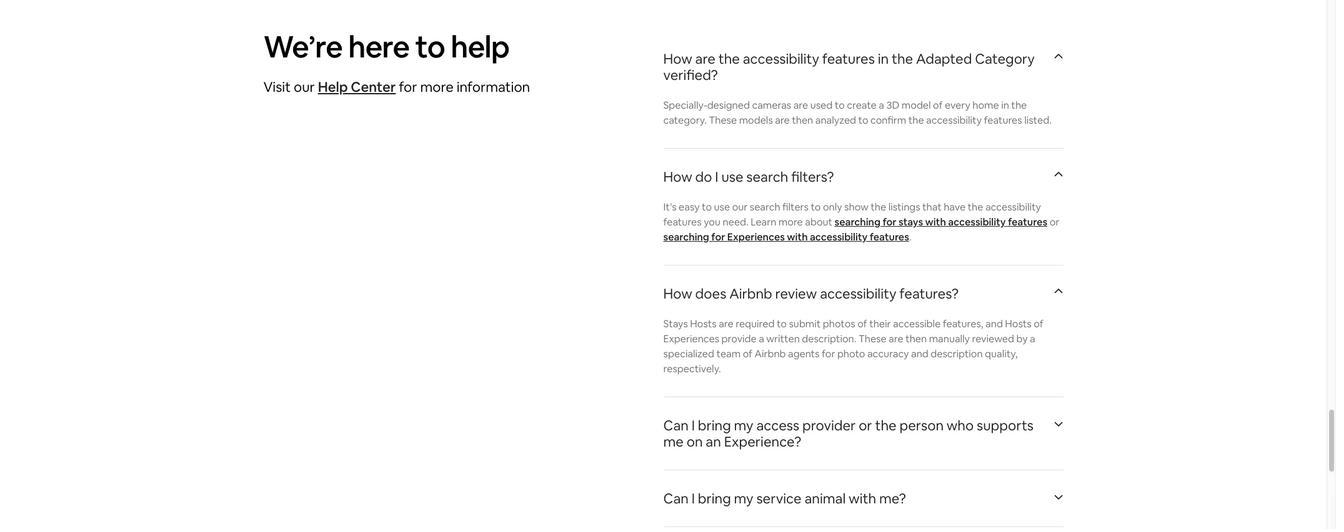 Task type: describe. For each thing, give the bounding box(es) containing it.
adapted
[[917, 50, 973, 68]]

accessibility down have
[[949, 216, 1006, 229]]

specially-designed cameras are used to create a 3d model of every home in the category. these models are then analyzed to confirm the accessibility features listed.
[[664, 99, 1052, 127]]

stays hosts are required to submit photos of their accessible features, and hosts of experiences provide a written description. these are then manually reviewed by a specialized team of airbnb agents for photo accuracy and description quality, respectively.
[[664, 318, 1044, 376]]

use for i
[[722, 168, 744, 186]]

filters?
[[792, 168, 834, 186]]

supports
[[977, 417, 1034, 435]]

1 vertical spatial searching
[[664, 231, 710, 244]]

i for can i bring my service animal with me?
[[692, 490, 695, 508]]

create
[[847, 99, 877, 112]]

animal
[[805, 490, 846, 508]]

do
[[696, 168, 713, 186]]

that
[[923, 201, 942, 214]]

searching for experiences with accessibility features link
[[664, 231, 910, 244]]

search inside 'dropdown button'
[[747, 168, 789, 186]]

features inside it's easy to use our search filters to only show the listings that have the accessibility features you need. learn more about
[[664, 216, 702, 229]]

how does airbnb review accessibility features?
[[664, 285, 959, 303]]

center
[[351, 78, 396, 96]]

home
[[973, 99, 1000, 112]]

show
[[845, 201, 869, 214]]

accessible
[[894, 318, 941, 331]]

accessibility inside how are the accessibility features in the adapted category verified?
[[743, 50, 820, 68]]

who
[[947, 417, 974, 435]]

features,
[[943, 318, 984, 331]]

bring for access
[[698, 417, 731, 435]]

me
[[664, 434, 684, 451]]

learn
[[751, 216, 777, 229]]

on
[[687, 434, 703, 451]]

experience?
[[725, 434, 802, 451]]

can for can i bring my access provider or the person who supports me on an experience?
[[664, 417, 689, 435]]

are left used
[[794, 99, 809, 112]]

can for can i bring my service animal with me?
[[664, 490, 689, 508]]

these inside stays hosts are required to submit photos of their accessible features, and hosts of experiences provide a written description. these are then manually reviewed by a specialized team of airbnb agents for photo accuracy and description quality, respectively.
[[859, 333, 887, 346]]

agents
[[789, 348, 820, 361]]

are down cameras
[[776, 114, 790, 127]]

listings
[[889, 201, 921, 214]]

my for service
[[734, 490, 754, 508]]

0 horizontal spatial with
[[787, 231, 808, 244]]

my for access
[[734, 417, 754, 435]]

how are the accessibility features in the adapted category verified?
[[664, 50, 1035, 84]]

searching for stays with accessibility features link
[[835, 216, 1048, 229]]

we're
[[264, 28, 343, 67]]

experiences inside searching for stays with accessibility features or searching for experiences with accessibility features .
[[728, 231, 785, 244]]

the down model
[[909, 114, 925, 127]]

0 vertical spatial and
[[986, 318, 1004, 331]]

in inside specially-designed cameras are used to create a 3d model of every home in the category. these models are then analyzed to confirm the accessibility features listed.
[[1002, 99, 1010, 112]]

photos
[[823, 318, 856, 331]]

me?
[[880, 490, 907, 508]]

how are the accessibility features in the adapted category verified? button
[[664, 36, 1064, 98]]

the right 'show'
[[871, 201, 887, 214]]

help
[[318, 78, 348, 96]]

provide
[[722, 333, 757, 346]]

help
[[451, 28, 510, 67]]

description
[[931, 348, 983, 361]]

accessibility down about
[[810, 231, 868, 244]]

written
[[767, 333, 800, 346]]

0 vertical spatial our
[[294, 78, 315, 96]]

specialized
[[664, 348, 715, 361]]

use for to
[[714, 201, 730, 214]]

manually
[[930, 333, 970, 346]]

here
[[348, 28, 410, 67]]

search inside it's easy to use our search filters to only show the listings that have the accessibility features you need. learn more about
[[750, 201, 781, 214]]

every
[[945, 99, 971, 112]]

quality,
[[986, 348, 1018, 361]]

photo
[[838, 348, 866, 361]]

designed
[[708, 99, 750, 112]]

then inside specially-designed cameras are used to create a 3d model of every home in the category. these models are then analyzed to confirm the accessibility features listed.
[[792, 114, 814, 127]]

can i bring my access provider or the person who supports me on an experience?
[[664, 417, 1034, 451]]

i for can i bring my access provider or the person who supports me on an experience?
[[692, 417, 695, 435]]

provider
[[803, 417, 856, 435]]

features inside how are the accessibility features in the adapted category verified?
[[823, 50, 875, 68]]

can i bring my access provider or the person who supports me on an experience? button
[[664, 403, 1064, 465]]

are up accuracy
[[889, 333, 904, 346]]

these inside specially-designed cameras are used to create a 3d model of every home in the category. these models are then analyzed to confirm the accessibility features listed.
[[709, 114, 737, 127]]

an
[[706, 434, 722, 451]]

0 vertical spatial searching
[[835, 216, 881, 229]]

for down you on the right of the page
[[712, 231, 726, 244]]

review
[[776, 285, 818, 303]]

for inside stays hosts are required to submit photos of their accessible features, and hosts of experiences provide a written description. these are then manually reviewed by a specialized team of airbnb agents for photo accuracy and description quality, respectively.
[[822, 348, 836, 361]]

to left the help
[[415, 28, 445, 67]]

can i bring my service animal with me? button
[[664, 476, 1064, 522]]

how for how are the accessibility features in the adapted category verified?
[[664, 50, 693, 68]]

how do i use search filters?
[[664, 168, 834, 186]]

features?
[[900, 285, 959, 303]]

information
[[457, 78, 530, 96]]

our inside it's easy to use our search filters to only show the listings that have the accessibility features you need. learn more about
[[733, 201, 748, 214]]

it's easy to use our search filters to only show the listings that have the accessibility features you need. learn more about
[[664, 201, 1042, 229]]

0 horizontal spatial more
[[420, 78, 454, 96]]



Task type: vqa. For each thing, say whether or not it's contained in the screenshot.
Visit
yes



Task type: locate. For each thing, give the bounding box(es) containing it.
accessibility right have
[[986, 201, 1042, 214]]

to inside stays hosts are required to submit photos of their accessible features, and hosts of experiences provide a written description. these are then manually reviewed by a specialized team of airbnb agents for photo accuracy and description quality, respectively.
[[777, 318, 787, 331]]

for down listings
[[883, 216, 897, 229]]

2 my from the top
[[734, 490, 754, 508]]

1 vertical spatial our
[[733, 201, 748, 214]]

airbnb inside dropdown button
[[730, 285, 773, 303]]

need.
[[723, 216, 749, 229]]

1 vertical spatial airbnb
[[755, 348, 786, 361]]

a down required
[[759, 333, 765, 346]]

accessibility inside dropdown button
[[821, 285, 897, 303]]

0 horizontal spatial hosts
[[691, 318, 717, 331]]

analyzed
[[816, 114, 857, 127]]

0 horizontal spatial our
[[294, 78, 315, 96]]

i right me at bottom
[[692, 417, 695, 435]]

can i bring my service animal with me?
[[664, 490, 907, 508]]

1 horizontal spatial these
[[859, 333, 887, 346]]

or inside the can i bring my access provider or the person who supports me on an experience?
[[859, 417, 873, 435]]

used
[[811, 99, 833, 112]]

with down that
[[926, 216, 947, 229]]

1 horizontal spatial or
[[1050, 216, 1060, 229]]

2 horizontal spatial a
[[1031, 333, 1036, 346]]

how
[[664, 50, 693, 68], [664, 168, 693, 186], [664, 285, 693, 303]]

3d
[[887, 99, 900, 112]]

0 vertical spatial use
[[722, 168, 744, 186]]

1 horizontal spatial our
[[733, 201, 748, 214]]

i inside the can i bring my access provider or the person who supports me on an experience?
[[692, 417, 695, 435]]

my left service at the right of the page
[[734, 490, 754, 508]]

0 vertical spatial with
[[926, 216, 947, 229]]

hosts right stays
[[691, 318, 717, 331]]

a
[[879, 99, 885, 112], [759, 333, 765, 346], [1031, 333, 1036, 346]]

1 vertical spatial can
[[664, 490, 689, 508]]

verified?
[[664, 67, 718, 84]]

only
[[823, 201, 843, 214]]

1 bring from the top
[[698, 417, 731, 435]]

access
[[757, 417, 800, 435]]

i inside 'dropdown button'
[[716, 168, 719, 186]]

0 horizontal spatial in
[[878, 50, 889, 68]]

0 vertical spatial i
[[716, 168, 719, 186]]

bring down an
[[698, 490, 731, 508]]

my inside the can i bring my access provider or the person who supports me on an experience?
[[734, 417, 754, 435]]

listed.
[[1025, 114, 1052, 127]]

to up analyzed
[[835, 99, 845, 112]]

are inside how are the accessibility features in the adapted category verified?
[[696, 50, 716, 68]]

these down designed at top right
[[709, 114, 737, 127]]

1 vertical spatial use
[[714, 201, 730, 214]]

2 bring from the top
[[698, 490, 731, 508]]

of inside specially-designed cameras are used to create a 3d model of every home in the category. these models are then analyzed to confirm the accessibility features listed.
[[934, 99, 943, 112]]

searching for stays with accessibility features or searching for experiences with accessibility features .
[[664, 216, 1060, 244]]

1 horizontal spatial a
[[879, 99, 885, 112]]

accessibility inside specially-designed cameras are used to create a 3d model of every home in the category. these models are then analyzed to confirm the accessibility features listed.
[[927, 114, 982, 127]]

bring for service
[[698, 490, 731, 508]]

with
[[926, 216, 947, 229], [787, 231, 808, 244], [849, 490, 877, 508]]

1 horizontal spatial hosts
[[1006, 318, 1032, 331]]

0 horizontal spatial or
[[859, 417, 873, 435]]

bring inside the can i bring my access provider or the person who supports me on an experience?
[[698, 417, 731, 435]]

category.
[[664, 114, 707, 127]]

a left 3d
[[879, 99, 885, 112]]

0 vertical spatial how
[[664, 50, 693, 68]]

0 horizontal spatial these
[[709, 114, 737, 127]]

use up you on the right of the page
[[714, 201, 730, 214]]

how up stays
[[664, 285, 693, 303]]

with left me?
[[849, 490, 877, 508]]

a inside specially-designed cameras are used to create a 3d model of every home in the category. these models are then analyzed to confirm the accessibility features listed.
[[879, 99, 885, 112]]

0 horizontal spatial searching
[[664, 231, 710, 244]]

help center link
[[318, 78, 396, 96]]

the left adapted
[[892, 50, 914, 68]]

airbnb
[[730, 285, 773, 303], [755, 348, 786, 361]]

0 vertical spatial more
[[420, 78, 454, 96]]

can left an
[[664, 417, 689, 435]]

accessibility down every
[[927, 114, 982, 127]]

1 vertical spatial i
[[692, 417, 695, 435]]

for down the description.
[[822, 348, 836, 361]]

1 vertical spatial my
[[734, 490, 754, 508]]

hosts
[[691, 318, 717, 331], [1006, 318, 1032, 331]]

person
[[900, 417, 944, 435]]

i right do
[[716, 168, 719, 186]]

with inside dropdown button
[[849, 490, 877, 508]]

0 vertical spatial then
[[792, 114, 814, 127]]

are up the specially-
[[696, 50, 716, 68]]

accuracy
[[868, 348, 909, 361]]

experiences up specialized in the bottom of the page
[[664, 333, 720, 346]]

accessibility up photos
[[821, 285, 897, 303]]

models
[[740, 114, 773, 127]]

easy
[[679, 201, 700, 214]]

how for how do i use search filters?
[[664, 168, 693, 186]]

description.
[[802, 333, 857, 346]]

in up 3d
[[878, 50, 889, 68]]

the inside the can i bring my access provider or the person who supports me on an experience?
[[876, 417, 897, 435]]

airbnb down written
[[755, 348, 786, 361]]

respectively.
[[664, 363, 721, 376]]

0 vertical spatial bring
[[698, 417, 731, 435]]

are
[[696, 50, 716, 68], [794, 99, 809, 112], [776, 114, 790, 127], [719, 318, 734, 331], [889, 333, 904, 346]]

and
[[986, 318, 1004, 331], [912, 348, 929, 361]]

1 hosts from the left
[[691, 318, 717, 331]]

0 vertical spatial search
[[747, 168, 789, 186]]

1 vertical spatial or
[[859, 417, 873, 435]]

bring
[[698, 417, 731, 435], [698, 490, 731, 508]]

1 vertical spatial how
[[664, 168, 693, 186]]

0 vertical spatial can
[[664, 417, 689, 435]]

our
[[294, 78, 315, 96], [733, 201, 748, 214]]

2 horizontal spatial with
[[926, 216, 947, 229]]

or for features
[[1050, 216, 1060, 229]]

1 vertical spatial bring
[[698, 490, 731, 508]]

0 horizontal spatial a
[[759, 333, 765, 346]]

1 horizontal spatial with
[[849, 490, 877, 508]]

1 vertical spatial with
[[787, 231, 808, 244]]

1 how from the top
[[664, 50, 693, 68]]

or inside searching for stays with accessibility features or searching for experiences with accessibility features .
[[1050, 216, 1060, 229]]

or
[[1050, 216, 1060, 229], [859, 417, 873, 435]]

the
[[719, 50, 740, 68], [892, 50, 914, 68], [1012, 99, 1028, 112], [909, 114, 925, 127], [871, 201, 887, 214], [968, 201, 984, 214], [876, 417, 897, 435]]

stays
[[664, 318, 688, 331]]

how up the specially-
[[664, 50, 693, 68]]

1 vertical spatial and
[[912, 348, 929, 361]]

how do i use search filters? button
[[664, 154, 1064, 200]]

with down about
[[787, 231, 808, 244]]

use inside 'dropdown button'
[[722, 168, 744, 186]]

confirm
[[871, 114, 907, 127]]

accessibility
[[743, 50, 820, 68], [927, 114, 982, 127], [986, 201, 1042, 214], [949, 216, 1006, 229], [810, 231, 868, 244], [821, 285, 897, 303]]

2 can from the top
[[664, 490, 689, 508]]

and down accessible at the right bottom of page
[[912, 348, 929, 361]]

more up searching for experiences with accessibility features 'link'
[[779, 216, 803, 229]]

of
[[934, 99, 943, 112], [858, 318, 868, 331], [1034, 318, 1044, 331], [743, 348, 753, 361]]

have
[[944, 201, 966, 214]]

to up written
[[777, 318, 787, 331]]

team
[[717, 348, 741, 361]]

about
[[806, 216, 833, 229]]

3 how from the top
[[664, 285, 693, 303]]

0 vertical spatial or
[[1050, 216, 1060, 229]]

their
[[870, 318, 891, 331]]

in right home
[[1002, 99, 1010, 112]]

these
[[709, 114, 737, 127], [859, 333, 887, 346]]

2 vertical spatial with
[[849, 490, 877, 508]]

and up reviewed
[[986, 318, 1004, 331]]

to
[[415, 28, 445, 67], [835, 99, 845, 112], [859, 114, 869, 127], [702, 201, 712, 214], [811, 201, 821, 214], [777, 318, 787, 331]]

stays
[[899, 216, 924, 229]]

1 horizontal spatial and
[[986, 318, 1004, 331]]

1 horizontal spatial experiences
[[728, 231, 785, 244]]

the left person in the bottom of the page
[[876, 417, 897, 435]]

airbnb up required
[[730, 285, 773, 303]]

to up you on the right of the page
[[702, 201, 712, 214]]

experiences down learn
[[728, 231, 785, 244]]

model
[[902, 99, 931, 112]]

search up filters
[[747, 168, 789, 186]]

1 can from the top
[[664, 417, 689, 435]]

0 horizontal spatial experiences
[[664, 333, 720, 346]]

1 vertical spatial more
[[779, 216, 803, 229]]

.
[[910, 231, 912, 244]]

my left access
[[734, 417, 754, 435]]

required
[[736, 318, 775, 331]]

by
[[1017, 333, 1028, 346]]

for
[[399, 78, 417, 96], [883, 216, 897, 229], [712, 231, 726, 244], [822, 348, 836, 361]]

then
[[792, 114, 814, 127], [906, 333, 927, 346]]

0 vertical spatial my
[[734, 417, 754, 435]]

accessibility up cameras
[[743, 50, 820, 68]]

1 vertical spatial search
[[750, 201, 781, 214]]

how inside dropdown button
[[664, 285, 693, 303]]

the up listed.
[[1012, 99, 1028, 112]]

the right verified? on the top
[[719, 50, 740, 68]]

experiences
[[728, 231, 785, 244], [664, 333, 720, 346]]

2 vertical spatial i
[[692, 490, 695, 508]]

submit
[[789, 318, 821, 331]]

0 horizontal spatial and
[[912, 348, 929, 361]]

1 vertical spatial these
[[859, 333, 887, 346]]

how does airbnb review accessibility features? button
[[664, 271, 1064, 317]]

1 vertical spatial then
[[906, 333, 927, 346]]

1 horizontal spatial then
[[906, 333, 927, 346]]

airbnb inside stays hosts are required to submit photos of their accessible features, and hosts of experiences provide a written description. these are then manually reviewed by a specialized team of airbnb agents for photo accuracy and description quality, respectively.
[[755, 348, 786, 361]]

my
[[734, 417, 754, 435], [734, 490, 754, 508]]

how for how does airbnb review accessibility features?
[[664, 285, 693, 303]]

cameras
[[752, 99, 792, 112]]

1 horizontal spatial in
[[1002, 99, 1010, 112]]

accessibility inside it's easy to use our search filters to only show the listings that have the accessibility features you need. learn more about
[[986, 201, 1042, 214]]

more left information
[[420, 78, 454, 96]]

the right have
[[968, 201, 984, 214]]

can down me at bottom
[[664, 490, 689, 508]]

1 horizontal spatial more
[[779, 216, 803, 229]]

it's
[[664, 201, 677, 214]]

search up learn
[[750, 201, 781, 214]]

visit our help center for more information
[[264, 78, 530, 96]]

hosts up by
[[1006, 318, 1032, 331]]

2 vertical spatial how
[[664, 285, 693, 303]]

you
[[704, 216, 721, 229]]

use right do
[[722, 168, 744, 186]]

visit
[[264, 78, 291, 96]]

i
[[716, 168, 719, 186], [692, 417, 695, 435], [692, 490, 695, 508]]

bring right me at bottom
[[698, 417, 731, 435]]

features inside specially-designed cameras are used to create a 3d model of every home in the category. these models are then analyzed to confirm the accessibility features listed.
[[985, 114, 1023, 127]]

1 vertical spatial in
[[1002, 99, 1010, 112]]

how inside 'dropdown button'
[[664, 168, 693, 186]]

how left do
[[664, 168, 693, 186]]

searching down you on the right of the page
[[664, 231, 710, 244]]

2 hosts from the left
[[1006, 318, 1032, 331]]

our right visit
[[294, 78, 315, 96]]

for right center
[[399, 78, 417, 96]]

does
[[696, 285, 727, 303]]

service
[[757, 490, 802, 508]]

these down their
[[859, 333, 887, 346]]

0 vertical spatial these
[[709, 114, 737, 127]]

can
[[664, 417, 689, 435], [664, 490, 689, 508]]

to up about
[[811, 201, 821, 214]]

category
[[976, 50, 1035, 68]]

use
[[722, 168, 744, 186], [714, 201, 730, 214]]

or for provider
[[859, 417, 873, 435]]

filters
[[783, 201, 809, 214]]

0 vertical spatial in
[[878, 50, 889, 68]]

more inside it's easy to use our search filters to only show the listings that have the accessibility features you need. learn more about
[[779, 216, 803, 229]]

our up need.
[[733, 201, 748, 214]]

to down create
[[859, 114, 869, 127]]

2 how from the top
[[664, 168, 693, 186]]

then down accessible at the right bottom of page
[[906, 333, 927, 346]]

0 horizontal spatial then
[[792, 114, 814, 127]]

reviewed
[[973, 333, 1015, 346]]

we're here to help
[[264, 28, 510, 67]]

are up provide at the bottom of page
[[719, 318, 734, 331]]

use inside it's easy to use our search filters to only show the listings that have the accessibility features you need. learn more about
[[714, 201, 730, 214]]

1 vertical spatial experiences
[[664, 333, 720, 346]]

a right by
[[1031, 333, 1036, 346]]

specially-
[[664, 99, 708, 112]]

then inside stays hosts are required to submit photos of their accessible features, and hosts of experiences provide a written description. these are then manually reviewed by a specialized team of airbnb agents for photo accuracy and description quality, respectively.
[[906, 333, 927, 346]]

searching down 'show'
[[835, 216, 881, 229]]

features
[[823, 50, 875, 68], [985, 114, 1023, 127], [664, 216, 702, 229], [1009, 216, 1048, 229], [870, 231, 910, 244]]

0 vertical spatial airbnb
[[730, 285, 773, 303]]

i down on
[[692, 490, 695, 508]]

how inside how are the accessibility features in the adapted category verified?
[[664, 50, 693, 68]]

search
[[747, 168, 789, 186], [750, 201, 781, 214]]

0 vertical spatial experiences
[[728, 231, 785, 244]]

can inside the can i bring my access provider or the person who supports me on an experience?
[[664, 417, 689, 435]]

1 my from the top
[[734, 417, 754, 435]]

in inside how are the accessibility features in the adapted category verified?
[[878, 50, 889, 68]]

then down used
[[792, 114, 814, 127]]

experiences inside stays hosts are required to submit photos of their accessible features, and hosts of experiences provide a written description. these are then manually reviewed by a specialized team of airbnb agents for photo accuracy and description quality, respectively.
[[664, 333, 720, 346]]

1 horizontal spatial searching
[[835, 216, 881, 229]]



